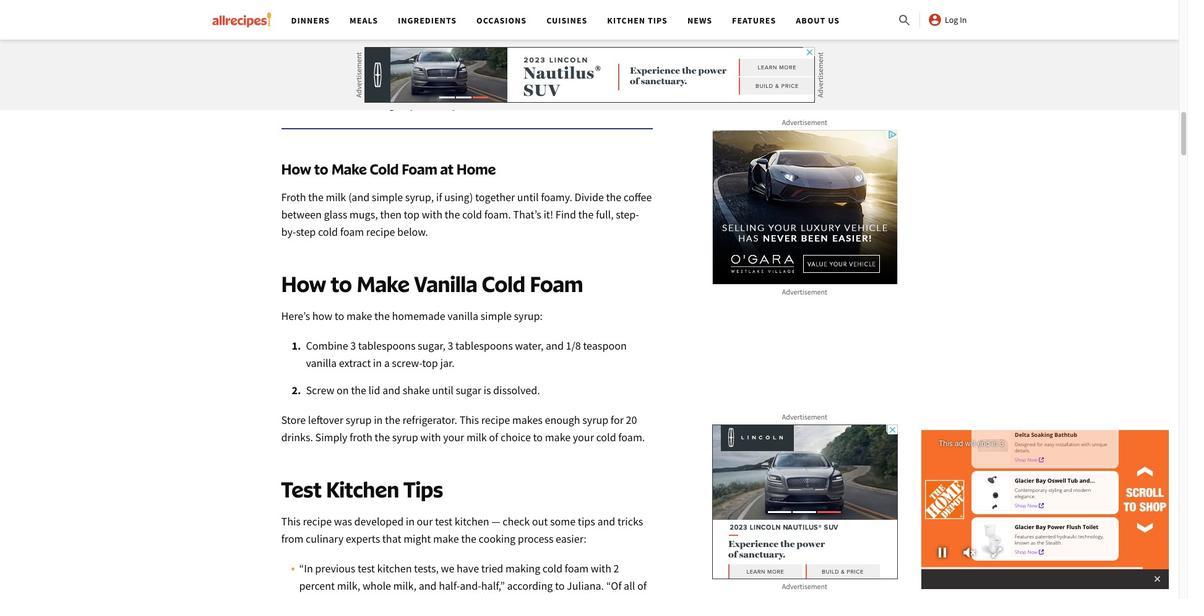 Task type: describe. For each thing, give the bounding box(es) containing it.
with left 2
[[591, 561, 612, 576]]

screw
[[306, 383, 335, 397]]

patented
[[1036, 533, 1056, 540]]

1 vertical spatial foam
[[565, 561, 589, 576]]

syrup,
[[405, 190, 434, 204]]

home
[[457, 160, 496, 178]]

together
[[476, 190, 515, 204]]

news
[[688, 15, 713, 26]]

"of
[[607, 579, 622, 593]]

whole
[[363, 579, 391, 593]]

0 horizontal spatial syrup
[[346, 413, 372, 427]]

cooking
[[479, 532, 516, 546]]

and inside 'contemporary styling and modern elegance.'
[[1064, 487, 1073, 493]]

if
[[291, 80, 298, 94]]

experts
[[346, 532, 380, 546]]

juliana.
[[567, 579, 604, 593]]

how to make vanilla cold foam
[[281, 270, 584, 297]]

syrup:
[[514, 309, 543, 323]]

here's how to make the homemade vanilla simple syrup:
[[281, 309, 545, 323]]

0 horizontal spatial tips
[[404, 476, 443, 503]]

making
[[506, 561, 541, 576]]

dinners link
[[291, 15, 330, 26]]

how for how to make vanilla cold foam
[[281, 270, 326, 297]]

known
[[1015, 539, 1030, 546]]

cold inside "in previous test kitchen tests, we have tried making cold foam with 2 percent milk, whole milk, and half-and-half," according to juliana. "of all of those, skim milk makes the most stable foam with the most ease."
[[543, 561, 563, 576]]

by-
[[281, 225, 296, 239]]

1 horizontal spatial syrup
[[392, 430, 418, 444]]

coffee
[[624, 190, 652, 204]]

1 horizontal spatial foam
[[530, 270, 584, 297]]

prefer
[[319, 80, 347, 94]]

choice
[[501, 430, 531, 444]]

0 horizontal spatial cold
[[370, 160, 399, 178]]

not
[[371, 97, 387, 111]]

kitchen tips link
[[608, 15, 668, 26]]

to up glass
[[314, 160, 329, 178]]

easier:
[[556, 532, 587, 546]]

log in
[[946, 14, 967, 25]]

1 horizontal spatial cold
[[482, 270, 526, 297]]

account image
[[928, 12, 943, 27]]

according
[[507, 579, 553, 593]]

water,
[[515, 339, 544, 353]]

1 vertical spatial until
[[432, 383, 454, 397]]

of inside "in previous test kitchen tests, we have tried making cold foam with 2 percent milk, whole milk, and half-and-half," according to juliana. "of all of those, skim milk makes the most stable foam with the most ease."
[[638, 579, 647, 593]]

then
[[380, 207, 402, 221]]

0 horizontal spatial kitchen
[[326, 476, 399, 503]]

0 vertical spatial advertisement region
[[364, 47, 815, 103]]

hydraulic
[[1058, 533, 1078, 540]]

top inside froth the milk (and simple syrup, if using) together until foamy. divide the coffee between glass mugs, then top with the cold foam. that's it! find the full, step- by-step cold foam recipe below.
[[404, 207, 420, 221]]

unmute button group
[[957, 544, 984, 562]]

recipe inside this recipe was developed in our test kitchen — check out some tips and tricks from culinary experts that might make the cooking process easier:
[[303, 514, 332, 529]]

milk inside "in previous test kitchen tests, we have tried making cold foam with 2 percent milk, whole milk, and half-and-half," according to juliana. "of all of those, skim milk makes the most stable foam with the most ease."
[[355, 596, 375, 599]]

we inside if you prefer plant-based milks, we recommend using oat or soy milk. almond milk will not give you frothy results.
[[437, 80, 451, 94]]

tried
[[482, 561, 504, 576]]

developed
[[355, 514, 404, 529]]

1 vertical spatial advertisement region
[[712, 130, 898, 285]]

ease."
[[576, 596, 603, 599]]

recipe
[[418, 46, 483, 73]]

kitchen inside "in previous test kitchen tests, we have tried making cold foam with 2 percent milk, whole milk, and half-and-half," according to juliana. "of all of those, skim milk makes the most stable foam with the most ease."
[[377, 561, 412, 576]]

recommend
[[453, 80, 510, 94]]

log
[[946, 14, 959, 25]]

froth the milk (and simple syrup, if using) together until foamy. divide the coffee between glass mugs, then top with the cold foam. that's it! find the full, step- by-step cold foam recipe below.
[[281, 190, 652, 239]]

is
[[484, 383, 491, 397]]

flush
[[1067, 523, 1082, 531]]

make for cold
[[332, 160, 367, 178]]

make inside this recipe was developed in our test kitchen — check out some tips and tricks from culinary experts that might make the cooking process easier:
[[433, 532, 459, 546]]

in
[[960, 14, 967, 25]]

divide
[[575, 190, 604, 204]]

1 vertical spatial simple
[[481, 309, 512, 323]]

simple inside froth the milk (and simple syrup, if using) together until foamy. divide the coffee between glass mugs, then top with the cold foam. that's it! find the full, step- by-step cold foam recipe below.
[[372, 190, 403, 204]]

occasions
[[477, 15, 527, 26]]

foamy.
[[541, 190, 573, 204]]

2 your from the left
[[573, 430, 594, 444]]

2 vertical spatial foam
[[484, 596, 508, 599]]

and right lid
[[383, 383, 401, 397]]

at
[[441, 160, 454, 178]]

extract
[[339, 356, 371, 370]]

1 vertical spatial you
[[410, 97, 428, 111]]

a
[[384, 356, 390, 370]]

search image
[[898, 13, 913, 28]]

milk.
[[587, 80, 610, 94]]

results.
[[460, 97, 494, 111]]

0 vertical spatial features
[[733, 15, 777, 26]]

recipe tip
[[418, 46, 517, 73]]

from
[[281, 532, 304, 546]]

1 tablespoons from the left
[[358, 339, 416, 353]]

all
[[624, 579, 635, 593]]

lid
[[369, 383, 381, 397]]

now for contemporary styling and modern elegance.
[[1028, 502, 1038, 509]]

make inside store leftover syrup in the refrigerator. this recipe makes enough syrup for 20 drinks. simply froth the syrup with your milk of choice to make your cold foam.
[[545, 430, 571, 444]]

dissolved.
[[494, 383, 540, 397]]

technology,
[[1079, 533, 1105, 540]]

and inside combine 3 tablespoons sugar, 3 tablespoons water, and 1/8 teaspoon vanilla extract in a screw-top jar.
[[546, 339, 564, 353]]

ingredients link
[[398, 15, 457, 26]]

now for features patented hydraulic technology, known as the stealth.
[[1028, 548, 1038, 555]]

to right how
[[335, 309, 344, 323]]

meals link
[[350, 15, 378, 26]]

out
[[532, 514, 548, 529]]

skim
[[330, 596, 353, 599]]

cuisines
[[547, 15, 588, 26]]

meals
[[350, 15, 378, 26]]

to inside store leftover syrup in the refrigerator. this recipe makes enough syrup for 20 drinks. simply froth the syrup with your milk of choice to make your cold foam.
[[533, 430, 543, 444]]

features inside glacier bay power flush toilet features patented hydraulic technology, known as the stealth.
[[1015, 533, 1035, 540]]

with inside store leftover syrup in the refrigerator. this recipe makes enough syrup for 20 drinks. simply froth the syrup with your milk of choice to make your cold foam.
[[421, 430, 441, 444]]

about us
[[796, 15, 840, 26]]

froth
[[281, 190, 306, 204]]

contemporary styling and modern elegance.
[[1015, 487, 1092, 500]]

if
[[436, 190, 442, 204]]

this recipe was developed in our test kitchen — check out some tips and tricks from culinary experts that might make the cooking process easier:
[[281, 514, 644, 546]]

recipe inside store leftover syrup in the refrigerator. this recipe makes enough syrup for 20 drinks. simply froth the syrup with your milk of choice to make your cold foam.
[[481, 413, 510, 427]]

until inside froth the milk (and simple syrup, if using) together until foamy. divide the coffee between glass mugs, then top with the cold foam. that's it! find the full, step- by-step cold foam recipe below.
[[517, 190, 539, 204]]

and-
[[460, 579, 482, 593]]

1/8
[[566, 339, 581, 353]]

kitchen inside this recipe was developed in our test kitchen — check out some tips and tricks from culinary experts that might make the cooking process easier:
[[455, 514, 489, 529]]

below.
[[398, 225, 428, 239]]

our
[[417, 514, 433, 529]]

plant-
[[349, 80, 377, 94]]

teaspoon
[[583, 339, 627, 353]]

0 vertical spatial kitchen
[[608, 15, 646, 26]]

"in previous test kitchen tests, we have tried making cold foam with 2 percent milk, whole milk, and half-and-half," according to juliana. "of all of those, skim milk makes the most stable foam with the most ease."
[[299, 561, 647, 599]]

test inside "in previous test kitchen tests, we have tried making cold foam with 2 percent milk, whole milk, and half-and-half," according to juliana. "of all of those, skim milk makes the most stable foam with the most ease."
[[358, 561, 375, 576]]

with inside froth the milk (and simple syrup, if using) together until foamy. divide the coffee between glass mugs, then top with the cold foam. that's it! find the full, step- by-step cold foam recipe below.
[[422, 207, 443, 221]]

elegance.
[[1015, 493, 1036, 500]]

foam inside froth the milk (and simple syrup, if using) together until foamy. divide the coffee between glass mugs, then top with the cold foam. that's it! find the full, step- by-step cold foam recipe below.
[[340, 225, 364, 239]]

simply
[[315, 430, 348, 444]]



Task type: vqa. For each thing, say whether or not it's contained in the screenshot.
the Cuisines
yes



Task type: locate. For each thing, give the bounding box(es) containing it.
previous
[[315, 561, 356, 576]]

make up the here's how to make the homemade vanilla simple syrup:
[[357, 270, 410, 297]]

2 shop from the top
[[1015, 548, 1027, 555]]

power
[[1048, 523, 1066, 531]]

1 vertical spatial vanilla
[[306, 356, 337, 370]]

homemade
[[392, 309, 446, 323]]

advertisement region
[[364, 47, 815, 103], [712, 130, 898, 285], [712, 425, 898, 580]]

cold down for
[[597, 430, 616, 444]]

if you prefer plant-based milks, we recommend using oat or soy milk. almond milk will not give you frothy results.
[[291, 80, 610, 111]]

1 vertical spatial we
[[441, 561, 455, 576]]

2 tablespoons from the left
[[456, 339, 513, 353]]

kitchen tips
[[608, 15, 668, 26]]

0 vertical spatial foam.
[[485, 207, 511, 221]]

find
[[556, 207, 576, 221]]

1 horizontal spatial of
[[638, 579, 647, 593]]

news link
[[688, 15, 713, 26]]

kitchen right cuisines link
[[608, 15, 646, 26]]

3 up extract
[[351, 339, 356, 353]]

foam. inside store leftover syrup in the refrigerator. this recipe makes enough syrup for 20 drinks. simply froth the syrup with your milk of choice to make your cold foam.
[[619, 430, 645, 444]]

1 vertical spatial now
[[1028, 548, 1038, 555]]

make right how
[[347, 309, 372, 323]]

frothy
[[430, 97, 458, 111]]

1 vertical spatial features
[[1015, 533, 1035, 540]]

0 horizontal spatial foam.
[[485, 207, 511, 221]]

how to make cold foam at home
[[281, 160, 496, 178]]

with down 'according'
[[510, 596, 530, 599]]

1 vertical spatial kitchen
[[326, 476, 399, 503]]

1 horizontal spatial 3
[[448, 339, 454, 353]]

2 3 from the left
[[448, 339, 454, 353]]

milk up glass
[[326, 190, 346, 204]]

foam. down together
[[485, 207, 511, 221]]

cold down using)
[[462, 207, 482, 221]]

makes up choice
[[513, 413, 543, 427]]

ingredients
[[398, 15, 457, 26]]

we up frothy
[[437, 80, 451, 94]]

foam up "juliana."
[[565, 561, 589, 576]]

0 horizontal spatial your
[[443, 430, 465, 444]]

1 milk, from the left
[[337, 579, 361, 593]]

how
[[313, 309, 333, 323]]

and inside this recipe was developed in our test kitchen — check out some tips and tricks from culinary experts that might make the cooking process easier:
[[598, 514, 616, 529]]

this inside store leftover syrup in the refrigerator. this recipe makes enough syrup for 20 drinks. simply froth the syrup with your milk of choice to make your cold foam.
[[460, 413, 479, 427]]

milk inside store leftover syrup in the refrigerator. this recipe makes enough syrup for 20 drinks. simply froth the syrup with your milk of choice to make your cold foam.
[[467, 430, 487, 444]]

0 vertical spatial top
[[404, 207, 420, 221]]

0 vertical spatial foam
[[340, 225, 364, 239]]

glass
[[324, 207, 348, 221]]

using
[[512, 80, 537, 94]]

sugar,
[[418, 339, 446, 353]]

2 horizontal spatial make
[[545, 430, 571, 444]]

refrigerator.
[[403, 413, 458, 427]]

full,
[[596, 207, 614, 221]]

1 now from the top
[[1028, 502, 1038, 509]]

0 horizontal spatial kitchen
[[377, 561, 412, 576]]

now
[[1028, 502, 1038, 509], [1028, 548, 1038, 555]]

and right styling at the right bottom of the page
[[1064, 487, 1073, 493]]

0 vertical spatial cold
[[370, 160, 399, 178]]

0 vertical spatial make
[[347, 309, 372, 323]]

recipe down then
[[366, 225, 395, 239]]

milk inside if you prefer plant-based milks, we recommend using oat or soy milk. almond milk will not give you frothy results.
[[330, 97, 350, 111]]

oat
[[539, 80, 554, 94]]

top inside combine 3 tablespoons sugar, 3 tablespoons water, and 1/8 teaspoon vanilla extract in a screw-top jar.
[[422, 356, 438, 370]]

dinners
[[291, 15, 330, 26]]

shop for features patented hydraulic technology, known as the stealth.
[[1015, 548, 1027, 555]]

this down sugar
[[460, 413, 479, 427]]

2 vertical spatial make
[[433, 532, 459, 546]]

1 how from the top
[[281, 160, 311, 178]]

makes down whole
[[377, 596, 408, 599]]

kitchen up developed
[[326, 476, 399, 503]]

simple left syrup:
[[481, 309, 512, 323]]

you right if
[[300, 80, 317, 94]]

1 most from the left
[[428, 596, 451, 599]]

20
[[626, 413, 637, 427]]

most down half-
[[428, 596, 451, 599]]

1 horizontal spatial foam.
[[619, 430, 645, 444]]

1 vertical spatial shop now
[[1015, 548, 1038, 555]]

shop now for features patented hydraulic technology, known as the stealth.
[[1015, 548, 1038, 555]]

with down refrigerator.
[[421, 430, 441, 444]]

1 horizontal spatial kitchen
[[608, 15, 646, 26]]

0 horizontal spatial features
[[733, 15, 777, 26]]

1 vertical spatial cold
[[482, 270, 526, 297]]

1 shop from the top
[[1015, 502, 1027, 509]]

2 vertical spatial advertisement region
[[712, 425, 898, 580]]

1 vertical spatial top
[[422, 356, 438, 370]]

0 horizontal spatial of
[[489, 430, 499, 444]]

makes inside "in previous test kitchen tests, we have tried making cold foam with 2 percent milk, whole milk, and half-and-half," according to juliana. "of all of those, skim milk makes the most stable foam with the most ease."
[[377, 596, 408, 599]]

1 vertical spatial recipe
[[481, 413, 510, 427]]

how up froth
[[281, 160, 311, 178]]

milk down whole
[[355, 596, 375, 599]]

1 vertical spatial foam
[[530, 270, 584, 297]]

1 horizontal spatial tips
[[648, 15, 668, 26]]

vanilla down vanilla
[[448, 309, 479, 323]]

until left sugar
[[432, 383, 454, 397]]

jar.
[[440, 356, 455, 370]]

vanilla down combine
[[306, 356, 337, 370]]

test right our at the left
[[435, 514, 453, 529]]

1 horizontal spatial most
[[550, 596, 574, 599]]

(and
[[349, 190, 370, 204]]

1 horizontal spatial recipe
[[366, 225, 395, 239]]

now down elegance.
[[1028, 502, 1038, 509]]

0 horizontal spatial foam
[[402, 160, 438, 178]]

or
[[557, 80, 566, 94]]

2 most from the left
[[550, 596, 574, 599]]

based
[[377, 80, 405, 94]]

how for how to make cold foam at home
[[281, 160, 311, 178]]

most down "juliana."
[[550, 596, 574, 599]]

leftover
[[308, 413, 344, 427]]

tip
[[487, 46, 517, 73]]

2
[[614, 561, 619, 576]]

0 vertical spatial of
[[489, 430, 499, 444]]

0 vertical spatial test
[[435, 514, 453, 529]]

1 horizontal spatial make
[[433, 532, 459, 546]]

2 milk, from the left
[[393, 579, 417, 593]]

percent
[[299, 579, 335, 593]]

test kitchen tips
[[281, 476, 443, 503]]

0 vertical spatial shop
[[1015, 502, 1027, 509]]

cuisines link
[[547, 15, 588, 26]]

of right all
[[638, 579, 647, 593]]

might
[[404, 532, 431, 546]]

shop now down elegance.
[[1015, 502, 1038, 509]]

we up half-
[[441, 561, 455, 576]]

cold
[[370, 160, 399, 178], [482, 270, 526, 297]]

tricks
[[618, 514, 644, 529]]

1 vertical spatial how
[[281, 270, 326, 297]]

0 vertical spatial kitchen
[[455, 514, 489, 529]]

will
[[353, 97, 369, 111]]

to left "juliana."
[[555, 579, 565, 593]]

store leftover syrup in the refrigerator. this recipe makes enough syrup for 20 drinks. simply froth the syrup with your milk of choice to make your cold foam.
[[281, 413, 648, 444]]

0 horizontal spatial you
[[300, 80, 317, 94]]

in left a on the bottom left of the page
[[373, 356, 382, 370]]

0 vertical spatial how
[[281, 160, 311, 178]]

recipe up choice
[[481, 413, 510, 427]]

foam down half,"
[[484, 596, 508, 599]]

makes
[[513, 413, 543, 427], [377, 596, 408, 599]]

make up (and
[[332, 160, 367, 178]]

half,"
[[482, 579, 505, 593]]

enough
[[545, 413, 581, 427]]

we inside "in previous test kitchen tests, we have tried making cold foam with 2 percent milk, whole milk, and half-and-half," according to juliana. "of all of those, skim milk makes the most stable foam with the most ease."
[[441, 561, 455, 576]]

milk left choice
[[467, 430, 487, 444]]

2 horizontal spatial syrup
[[583, 413, 609, 427]]

"in
[[299, 561, 313, 576]]

0 horizontal spatial milk,
[[337, 579, 361, 593]]

tips up our at the left
[[404, 476, 443, 503]]

1 horizontal spatial your
[[573, 430, 594, 444]]

syrup left for
[[583, 413, 609, 427]]

top up below.
[[404, 207, 420, 221]]

0 horizontal spatial top
[[404, 207, 420, 221]]

0 vertical spatial in
[[373, 356, 382, 370]]

shop down "known"
[[1015, 548, 1027, 555]]

tablespoons up the is
[[456, 339, 513, 353]]

0 vertical spatial until
[[517, 190, 539, 204]]

froth
[[350, 430, 373, 444]]

in left our at the left
[[406, 514, 415, 529]]

0 vertical spatial this
[[460, 413, 479, 427]]

about
[[796, 15, 826, 26]]

syrup up froth
[[346, 413, 372, 427]]

milk, down tests,
[[393, 579, 417, 593]]

kitchen left the —
[[455, 514, 489, 529]]

features right news
[[733, 15, 777, 26]]

was
[[334, 514, 352, 529]]

us
[[829, 15, 840, 26]]

shop now
[[1015, 502, 1038, 509], [1015, 548, 1038, 555]]

2 vertical spatial recipe
[[303, 514, 332, 529]]

sugar
[[456, 383, 482, 397]]

1 vertical spatial tips
[[404, 476, 443, 503]]

mugs,
[[350, 207, 378, 221]]

syrup down refrigerator.
[[392, 430, 418, 444]]

2 now from the top
[[1028, 548, 1038, 555]]

2 horizontal spatial recipe
[[481, 413, 510, 427]]

log in link
[[928, 12, 967, 27]]

kitchen
[[608, 15, 646, 26], [326, 476, 399, 503]]

makes inside store leftover syrup in the refrigerator. this recipe makes enough syrup for 20 drinks. simply froth the syrup with your milk of choice to make your cold foam.
[[513, 413, 543, 427]]

features link
[[733, 15, 777, 26]]

0 horizontal spatial make
[[347, 309, 372, 323]]

milk, up skim
[[337, 579, 361, 593]]

shop for contemporary styling and modern elegance.
[[1015, 502, 1027, 509]]

to
[[314, 160, 329, 178], [331, 270, 352, 297], [335, 309, 344, 323], [533, 430, 543, 444], [555, 579, 565, 593]]

in inside combine 3 tablespoons sugar, 3 tablespoons water, and 1/8 teaspoon vanilla extract in a screw-top jar.
[[373, 356, 382, 370]]

shop now down "known"
[[1015, 548, 1038, 555]]

milk inside froth the milk (and simple syrup, if using) together until foamy. divide the coffee between glass mugs, then top with the cold foam. that's it! find the full, step- by-step cold foam recipe below.
[[326, 190, 346, 204]]

foam down mugs,
[[340, 225, 364, 239]]

store
[[281, 413, 306, 427]]

of inside store leftover syrup in the refrigerator. this recipe makes enough syrup for 20 drinks. simply froth the syrup with your milk of choice to make your cold foam.
[[489, 430, 499, 444]]

soy
[[569, 80, 585, 94]]

and down tests,
[[419, 579, 437, 593]]

toilet
[[1083, 523, 1099, 531]]

and right 'tips'
[[598, 514, 616, 529]]

0 vertical spatial makes
[[513, 413, 543, 427]]

this inside this recipe was developed in our test kitchen — check out some tips and tricks from culinary experts that might make the cooking process easier:
[[281, 514, 301, 529]]

styling
[[1049, 487, 1063, 493]]

1 vertical spatial kitchen
[[377, 561, 412, 576]]

1 vertical spatial this
[[281, 514, 301, 529]]

this up 'from'
[[281, 514, 301, 529]]

top
[[404, 207, 420, 221], [422, 356, 438, 370]]

you down milks,
[[410, 97, 428, 111]]

shop down elegance.
[[1015, 502, 1027, 509]]

1 vertical spatial of
[[638, 579, 647, 593]]

navigation
[[281, 0, 898, 40]]

about us link
[[796, 15, 840, 26]]

2 how from the top
[[281, 270, 326, 297]]

tablespoons up a on the bottom left of the page
[[358, 339, 416, 353]]

in inside this recipe was developed in our test kitchen — check out some tips and tricks from culinary experts that might make the cooking process easier:
[[406, 514, 415, 529]]

make down enough
[[545, 430, 571, 444]]

shake
[[403, 383, 430, 397]]

your down refrigerator.
[[443, 430, 465, 444]]

cold down glass
[[318, 225, 338, 239]]

0 vertical spatial simple
[[372, 190, 403, 204]]

1 horizontal spatial foam
[[484, 596, 508, 599]]

kitchen up whole
[[377, 561, 412, 576]]

check
[[503, 514, 530, 529]]

cold up then
[[370, 160, 399, 178]]

0 horizontal spatial recipe
[[303, 514, 332, 529]]

stealth.
[[1046, 539, 1063, 546]]

modern
[[1074, 487, 1092, 493]]

0 vertical spatial recipe
[[366, 225, 395, 239]]

the inside this recipe was developed in our test kitchen — check out some tips and tricks from culinary experts that might make the cooking process easier:
[[461, 532, 477, 546]]

navigation containing dinners
[[281, 0, 898, 40]]

recipe inside froth the milk (and simple syrup, if using) together until foamy. divide the coffee between glass mugs, then top with the cold foam. that's it! find the full, step- by-step cold foam recipe below.
[[366, 225, 395, 239]]

0 vertical spatial we
[[437, 80, 451, 94]]

to inside "in previous test kitchen tests, we have tried making cold foam with 2 percent milk, whole milk, and half-and-half," according to juliana. "of all of those, skim milk makes the most stable foam with the most ease."
[[555, 579, 565, 593]]

1 vertical spatial shop
[[1015, 548, 1027, 555]]

recipe up culinary
[[303, 514, 332, 529]]

to right choice
[[533, 430, 543, 444]]

top left jar.
[[422, 356, 438, 370]]

in down lid
[[374, 413, 383, 427]]

vanilla inside combine 3 tablespoons sugar, 3 tablespoons water, and 1/8 teaspoon vanilla extract in a screw-top jar.
[[306, 356, 337, 370]]

cold up syrup:
[[482, 270, 526, 297]]

0 horizontal spatial vanilla
[[306, 356, 337, 370]]

and left 1/8 at the bottom of the page
[[546, 339, 564, 353]]

of left choice
[[489, 430, 499, 444]]

1 horizontal spatial tablespoons
[[456, 339, 513, 353]]

foam
[[402, 160, 438, 178], [530, 270, 584, 297]]

on
[[337, 383, 349, 397]]

1 horizontal spatial milk,
[[393, 579, 417, 593]]

with down if
[[422, 207, 443, 221]]

simple up then
[[372, 190, 403, 204]]

test up whole
[[358, 561, 375, 576]]

1 horizontal spatial vanilla
[[448, 309, 479, 323]]

and inside "in previous test kitchen tests, we have tried making cold foam with 2 percent milk, whole milk, and half-and-half," according to juliana. "of all of those, skim milk makes the most stable foam with the most ease."
[[419, 579, 437, 593]]

1 horizontal spatial makes
[[513, 413, 543, 427]]

how up here's at the bottom left of the page
[[281, 270, 326, 297]]

milks,
[[407, 80, 435, 94]]

foam. down 20 on the right bottom
[[619, 430, 645, 444]]

1 shop now from the top
[[1015, 502, 1038, 509]]

3 up jar.
[[448, 339, 454, 353]]

1 horizontal spatial top
[[422, 356, 438, 370]]

make for vanilla
[[357, 270, 410, 297]]

this
[[460, 413, 479, 427], [281, 514, 301, 529]]

0 horizontal spatial simple
[[372, 190, 403, 204]]

the inside glacier bay power flush toilet features patented hydraulic technology, known as the stealth.
[[1038, 539, 1045, 546]]

cold inside store leftover syrup in the refrigerator. this recipe makes enough syrup for 20 drinks. simply froth the syrup with your milk of choice to make your cold foam.
[[597, 430, 616, 444]]

using)
[[445, 190, 473, 204]]

now down as
[[1028, 548, 1038, 555]]

make right might
[[433, 532, 459, 546]]

until
[[517, 190, 539, 204], [432, 383, 454, 397]]

your down enough
[[573, 430, 594, 444]]

syrup
[[346, 413, 372, 427], [583, 413, 609, 427], [392, 430, 418, 444]]

test
[[281, 476, 322, 503]]

1 3 from the left
[[351, 339, 356, 353]]

until up that's
[[517, 190, 539, 204]]

stable
[[453, 596, 481, 599]]

0 vertical spatial shop now
[[1015, 502, 1038, 509]]

0 vertical spatial now
[[1028, 502, 1038, 509]]

screw on the lid and shake until sugar is dissolved.
[[306, 383, 543, 397]]

0 vertical spatial vanilla
[[448, 309, 479, 323]]

1 horizontal spatial until
[[517, 190, 539, 204]]

0 vertical spatial tips
[[648, 15, 668, 26]]

cold up 'according'
[[543, 561, 563, 576]]

1 vertical spatial make
[[357, 270, 410, 297]]

1 horizontal spatial features
[[1015, 533, 1035, 540]]

tips left news link
[[648, 15, 668, 26]]

1 your from the left
[[443, 430, 465, 444]]

home image
[[212, 12, 272, 27]]

2 vertical spatial in
[[406, 514, 415, 529]]

in inside store leftover syrup in the refrigerator. this recipe makes enough syrup for 20 drinks. simply froth the syrup with your milk of choice to make your cold foam.
[[374, 413, 383, 427]]

features down glacier
[[1015, 533, 1035, 540]]

2 shop now from the top
[[1015, 548, 1038, 555]]

as
[[1031, 539, 1036, 546]]

0 horizontal spatial makes
[[377, 596, 408, 599]]

foam up syrup:
[[530, 270, 584, 297]]

0 horizontal spatial foam
[[340, 225, 364, 239]]

1 vertical spatial make
[[545, 430, 571, 444]]

0 horizontal spatial until
[[432, 383, 454, 397]]

screw-
[[392, 356, 422, 370]]

0 horizontal spatial most
[[428, 596, 451, 599]]

1 vertical spatial makes
[[377, 596, 408, 599]]

recipe
[[366, 225, 395, 239], [481, 413, 510, 427], [303, 514, 332, 529]]

foam. inside froth the milk (and simple syrup, if using) together until foamy. divide the coffee between glass mugs, then top with the cold foam. that's it! find the full, step- by-step cold foam recipe below.
[[485, 207, 511, 221]]

milk down prefer at top left
[[330, 97, 350, 111]]

0 vertical spatial make
[[332, 160, 367, 178]]

foam.
[[485, 207, 511, 221], [619, 430, 645, 444]]

tests,
[[414, 561, 439, 576]]

1 vertical spatial foam.
[[619, 430, 645, 444]]

glacier
[[1015, 523, 1035, 531]]

foam left at
[[402, 160, 438, 178]]

to up how
[[331, 270, 352, 297]]

1 horizontal spatial kitchen
[[455, 514, 489, 529]]

shop now for contemporary styling and modern elegance.
[[1015, 502, 1038, 509]]

features
[[733, 15, 777, 26], [1015, 533, 1035, 540]]

1 vertical spatial test
[[358, 561, 375, 576]]

test inside this recipe was developed in our test kitchen — check out some tips and tricks from culinary experts that might make the cooking process easier:
[[435, 514, 453, 529]]

0 horizontal spatial tablespoons
[[358, 339, 416, 353]]

test
[[435, 514, 453, 529], [358, 561, 375, 576]]



